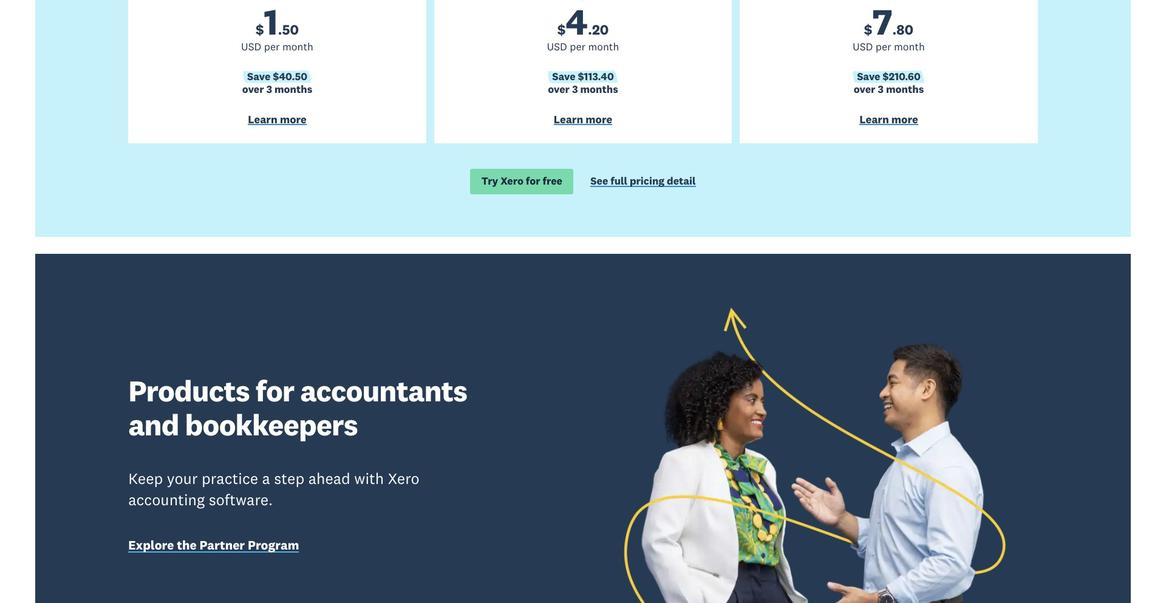Task type: locate. For each thing, give the bounding box(es) containing it.
over left $40.50
[[242, 82, 264, 96]]

save for . 50
[[247, 70, 271, 83]]

months down . 20
[[581, 82, 618, 96]]

2 horizontal spatial save
[[857, 70, 881, 83]]

learn
[[248, 112, 278, 126], [554, 112, 583, 126], [860, 112, 889, 126]]

0 horizontal spatial learn
[[248, 112, 278, 126]]

pricing
[[630, 175, 665, 188]]

1 usd per month from the left
[[241, 40, 313, 53]]

0 horizontal spatial over
[[242, 82, 264, 96]]

3
[[266, 82, 272, 96], [572, 82, 578, 96], [878, 82, 884, 96]]

3 learn more from the left
[[860, 112, 919, 126]]

over
[[242, 82, 264, 96], [548, 82, 570, 96], [854, 82, 876, 96]]

0 horizontal spatial per
[[264, 40, 280, 53]]

3 over from the left
[[854, 82, 876, 96]]

2 learn more link from the left
[[443, 112, 724, 129]]

for
[[526, 175, 540, 188], [256, 372, 294, 409]]

1 horizontal spatial more
[[586, 112, 613, 126]]

. for 80
[[893, 21, 897, 38]]

learn more down save $210.60
[[860, 112, 919, 126]]

3 learn from the left
[[860, 112, 889, 126]]

per
[[264, 40, 280, 53], [570, 40, 586, 53], [876, 40, 892, 53]]

save
[[247, 70, 271, 83], [552, 70, 576, 83], [857, 70, 881, 83]]

2 . from the left
[[588, 21, 592, 38]]

save left $210.60
[[857, 70, 881, 83]]

3 learn more link from the left
[[749, 112, 1030, 129]]

. for 20
[[588, 21, 592, 38]]

more down $113.40
[[586, 112, 613, 126]]

3 over 3 months from the left
[[854, 82, 924, 96]]

learn down the save $40.50
[[248, 112, 278, 126]]

usd per month down . 20
[[547, 40, 619, 53]]

xero inside keep your practice a step ahead with xero accounting software.
[[388, 469, 420, 488]]

per down the . 50
[[264, 40, 280, 53]]

learn more down save $113.40
[[554, 112, 613, 126]]

2 horizontal spatial more
[[892, 112, 919, 126]]

the
[[177, 537, 197, 554]]

months
[[275, 82, 313, 96], [581, 82, 618, 96], [886, 82, 924, 96]]

accounting
[[128, 491, 205, 510]]

month for 80
[[894, 40, 925, 53]]

. 50
[[278, 21, 299, 38]]

over left $210.60
[[854, 82, 876, 96]]

products
[[128, 372, 250, 409]]

. up $113.40
[[588, 21, 592, 38]]

$ left the . 50
[[256, 21, 264, 38]]

month down 20
[[588, 40, 619, 53]]

0 horizontal spatial more
[[280, 112, 307, 126]]

2 horizontal spatial over 3 months
[[854, 82, 924, 96]]

usd
[[241, 40, 261, 53], [547, 40, 567, 53], [853, 40, 873, 53]]

$ for . 50
[[256, 21, 264, 38]]

1 learn more link from the left
[[137, 112, 418, 129]]

usd up save $210.60
[[853, 40, 873, 53]]

1 usd from the left
[[241, 40, 261, 53]]

3 . from the left
[[893, 21, 897, 38]]

per up save $210.60
[[876, 40, 892, 53]]

2 horizontal spatial learn
[[860, 112, 889, 126]]

2 learn more from the left
[[554, 112, 613, 126]]

for inside 'products for accountants and bookkeepers'
[[256, 372, 294, 409]]

2 over 3 months from the left
[[548, 82, 618, 96]]

3 save from the left
[[857, 70, 881, 83]]

learn more for . 50
[[248, 112, 307, 126]]

explore
[[128, 537, 174, 554]]

1 over from the left
[[242, 82, 264, 96]]

1 horizontal spatial $
[[558, 21, 566, 38]]

over left $113.40
[[548, 82, 570, 96]]

3 $ from the left
[[865, 21, 873, 38]]

1 horizontal spatial 3
[[572, 82, 578, 96]]

explore the partner program link
[[128, 537, 478, 557]]

1 horizontal spatial usd per month
[[547, 40, 619, 53]]

learn more link
[[137, 112, 418, 129], [443, 112, 724, 129], [749, 112, 1030, 129]]

2 months from the left
[[581, 82, 618, 96]]

1 $ from the left
[[256, 21, 264, 38]]

1 horizontal spatial xero
[[501, 175, 524, 188]]

$210.60
[[883, 70, 921, 83]]

more for 80
[[892, 112, 919, 126]]

xero
[[501, 175, 524, 188], [388, 469, 420, 488]]

detail
[[667, 175, 696, 188]]

2 $ from the left
[[558, 21, 566, 38]]

1 more from the left
[[280, 112, 307, 126]]

learn for . 80
[[860, 112, 889, 126]]

2 per from the left
[[570, 40, 586, 53]]

over 3 months for . 50
[[242, 82, 313, 96]]

1 horizontal spatial learn more link
[[443, 112, 724, 129]]

0 horizontal spatial usd
[[241, 40, 261, 53]]

with
[[354, 469, 384, 488]]

2 horizontal spatial usd per month
[[853, 40, 925, 53]]

2 usd from the left
[[547, 40, 567, 53]]

usd per month down the . 50
[[241, 40, 313, 53]]

0 horizontal spatial month
[[283, 40, 313, 53]]

$ left . 80
[[865, 21, 873, 38]]

more for 20
[[586, 112, 613, 126]]

learn more
[[248, 112, 307, 126], [554, 112, 613, 126], [860, 112, 919, 126]]

learn more link down save $210.60
[[749, 112, 1030, 129]]

0 horizontal spatial save
[[247, 70, 271, 83]]

0 horizontal spatial over 3 months
[[242, 82, 313, 96]]

per up save $113.40
[[570, 40, 586, 53]]

usd for . 20
[[547, 40, 567, 53]]

1 horizontal spatial over 3 months
[[548, 82, 618, 96]]

1 horizontal spatial months
[[581, 82, 618, 96]]

learn down save $113.40
[[554, 112, 583, 126]]

learn more down the save $40.50
[[248, 112, 307, 126]]

2 horizontal spatial $
[[865, 21, 873, 38]]

and
[[128, 407, 179, 444]]

ahead
[[308, 469, 351, 488]]

0 horizontal spatial $
[[256, 21, 264, 38]]

2 month from the left
[[588, 40, 619, 53]]

over for . 50
[[242, 82, 264, 96]]

more down $40.50
[[280, 112, 307, 126]]

usd per month for . 20
[[547, 40, 619, 53]]

save $40.50
[[247, 70, 308, 83]]

1 horizontal spatial over
[[548, 82, 570, 96]]

try xero for free link
[[471, 169, 574, 194]]

months down 80
[[886, 82, 924, 96]]

. up save $210.60
[[893, 21, 897, 38]]

3 usd per month from the left
[[853, 40, 925, 53]]

2 horizontal spatial learn more link
[[749, 112, 1030, 129]]

save for . 80
[[857, 70, 881, 83]]

3 3 from the left
[[878, 82, 884, 96]]

usd per month
[[241, 40, 313, 53], [547, 40, 619, 53], [853, 40, 925, 53]]

try xero for free
[[482, 175, 563, 188]]

0 horizontal spatial learn more link
[[137, 112, 418, 129]]

0 horizontal spatial for
[[256, 372, 294, 409]]

month for 50
[[283, 40, 313, 53]]

more
[[280, 112, 307, 126], [586, 112, 613, 126], [892, 112, 919, 126]]

1 learn from the left
[[248, 112, 278, 126]]

usd up the save $40.50
[[241, 40, 261, 53]]

2 horizontal spatial over
[[854, 82, 876, 96]]

over for . 80
[[854, 82, 876, 96]]

1 horizontal spatial month
[[588, 40, 619, 53]]

month for 20
[[588, 40, 619, 53]]

more for 50
[[280, 112, 307, 126]]

xero right try
[[501, 175, 524, 188]]

1 save from the left
[[247, 70, 271, 83]]

. up the save $40.50
[[278, 21, 282, 38]]

0 horizontal spatial 3
[[266, 82, 272, 96]]

$113.40
[[578, 70, 614, 83]]

learn down save $210.60
[[860, 112, 889, 126]]

see full pricing detail
[[591, 175, 696, 188]]

learn more link down the save $40.50
[[137, 112, 418, 129]]

more down $210.60
[[892, 112, 919, 126]]

learn for . 50
[[248, 112, 278, 126]]

3 months from the left
[[886, 82, 924, 96]]

1 learn more from the left
[[248, 112, 307, 126]]

1 horizontal spatial per
[[570, 40, 586, 53]]

1 vertical spatial xero
[[388, 469, 420, 488]]

save left $40.50
[[247, 70, 271, 83]]

xero right with
[[388, 469, 420, 488]]

0 vertical spatial xero
[[501, 175, 524, 188]]

see full pricing detail link
[[591, 175, 696, 191]]

1 over 3 months from the left
[[242, 82, 313, 96]]

2 over from the left
[[548, 82, 570, 96]]

1 horizontal spatial .
[[588, 21, 592, 38]]

months for 20
[[581, 82, 618, 96]]

save $210.60
[[857, 70, 921, 83]]

2 horizontal spatial learn more
[[860, 112, 919, 126]]

2 usd per month from the left
[[547, 40, 619, 53]]

try
[[482, 175, 498, 188]]

3 for . 50
[[266, 82, 272, 96]]

50
[[282, 21, 299, 38]]

3 more from the left
[[892, 112, 919, 126]]

$ left . 20
[[558, 21, 566, 38]]

3 month from the left
[[894, 40, 925, 53]]

0 horizontal spatial .
[[278, 21, 282, 38]]

2 more from the left
[[586, 112, 613, 126]]

over 3 months for . 20
[[548, 82, 618, 96]]

learn more link for . 50
[[137, 112, 418, 129]]

2 3 from the left
[[572, 82, 578, 96]]

1 months from the left
[[275, 82, 313, 96]]

month down 50
[[283, 40, 313, 53]]

save left $113.40
[[552, 70, 576, 83]]

2 horizontal spatial .
[[893, 21, 897, 38]]

.
[[278, 21, 282, 38], [588, 21, 592, 38], [893, 21, 897, 38]]

2 learn from the left
[[554, 112, 583, 126]]

$
[[256, 21, 264, 38], [558, 21, 566, 38], [865, 21, 873, 38]]

1 horizontal spatial for
[[526, 175, 540, 188]]

month
[[283, 40, 313, 53], [588, 40, 619, 53], [894, 40, 925, 53]]

2 horizontal spatial months
[[886, 82, 924, 96]]

partner
[[200, 537, 245, 554]]

usd for . 80
[[853, 40, 873, 53]]

0 vertical spatial for
[[526, 175, 540, 188]]

months down 50
[[275, 82, 313, 96]]

1 per from the left
[[264, 40, 280, 53]]

0 horizontal spatial months
[[275, 82, 313, 96]]

3 usd from the left
[[853, 40, 873, 53]]

1 . from the left
[[278, 21, 282, 38]]

0 horizontal spatial learn more
[[248, 112, 307, 126]]

2 horizontal spatial month
[[894, 40, 925, 53]]

2 horizontal spatial per
[[876, 40, 892, 53]]

usd per month down . 80
[[853, 40, 925, 53]]

practice
[[202, 469, 258, 488]]

1 horizontal spatial usd
[[547, 40, 567, 53]]

1 horizontal spatial save
[[552, 70, 576, 83]]

1 horizontal spatial learn
[[554, 112, 583, 126]]

1 vertical spatial for
[[256, 372, 294, 409]]

0 horizontal spatial xero
[[388, 469, 420, 488]]

. 80
[[893, 21, 914, 38]]

3 per from the left
[[876, 40, 892, 53]]

2 horizontal spatial usd
[[853, 40, 873, 53]]

months for 80
[[886, 82, 924, 96]]

learn more for . 80
[[860, 112, 919, 126]]

month down 80
[[894, 40, 925, 53]]

learn more link down save $113.40
[[443, 112, 724, 129]]

1 month from the left
[[283, 40, 313, 53]]

$40.50
[[273, 70, 308, 83]]

2 horizontal spatial 3
[[878, 82, 884, 96]]

0 horizontal spatial usd per month
[[241, 40, 313, 53]]

2 save from the left
[[552, 70, 576, 83]]

1 3 from the left
[[266, 82, 272, 96]]

over 3 months
[[242, 82, 313, 96], [548, 82, 618, 96], [854, 82, 924, 96]]

1 horizontal spatial learn more
[[554, 112, 613, 126]]

usd up save $113.40
[[547, 40, 567, 53]]



Task type: vqa. For each thing, say whether or not it's contained in the screenshot.


Task type: describe. For each thing, give the bounding box(es) containing it.
products for accountants and bookkeepers
[[128, 372, 467, 444]]

see
[[591, 175, 608, 188]]

free
[[543, 175, 563, 188]]

save $113.40
[[552, 70, 614, 83]]

learn more link for . 20
[[443, 112, 724, 129]]

step
[[274, 469, 305, 488]]

full
[[611, 175, 628, 188]]

. for 50
[[278, 21, 282, 38]]

program
[[248, 537, 299, 554]]

usd per month for . 50
[[241, 40, 313, 53]]

80
[[897, 21, 914, 38]]

explore the partner program
[[128, 537, 299, 554]]

over 3 months for . 80
[[854, 82, 924, 96]]

per for . 80
[[876, 40, 892, 53]]

accountants
[[300, 372, 467, 409]]

learn for . 20
[[554, 112, 583, 126]]

per for . 20
[[570, 40, 586, 53]]

20
[[592, 21, 609, 38]]

learn more link for . 80
[[749, 112, 1030, 129]]

. 20
[[588, 21, 609, 38]]

keep your practice a step ahead with xero accounting software.
[[128, 469, 420, 510]]

your
[[167, 469, 198, 488]]

3 for . 80
[[878, 82, 884, 96]]

software.
[[209, 491, 273, 510]]

keep
[[128, 469, 163, 488]]

usd for . 50
[[241, 40, 261, 53]]

3 for . 20
[[572, 82, 578, 96]]

save for . 20
[[552, 70, 576, 83]]

per for . 50
[[264, 40, 280, 53]]

$ for . 80
[[865, 21, 873, 38]]

learn more for . 20
[[554, 112, 613, 126]]

$ for . 20
[[558, 21, 566, 38]]

accountants speaking to each other image
[[595, 305, 1038, 603]]

bookkeepers
[[185, 407, 358, 444]]

usd per month for . 80
[[853, 40, 925, 53]]

months for 50
[[275, 82, 313, 96]]

a
[[262, 469, 270, 488]]

over for . 20
[[548, 82, 570, 96]]



